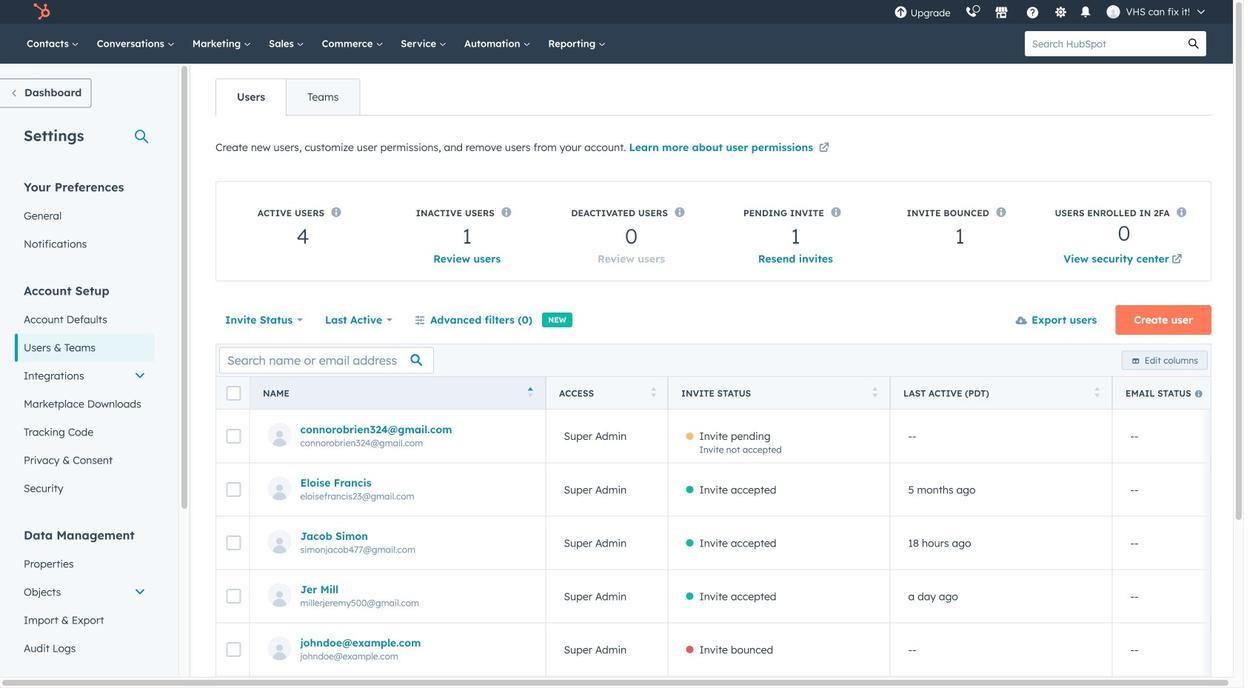 Task type: vqa. For each thing, say whether or not it's contained in the screenshot.
'Ascending sort. Press to sort descending.' "element"
yes



Task type: describe. For each thing, give the bounding box(es) containing it.
0 horizontal spatial link opens in a new window image
[[819, 143, 830, 154]]

account setup element
[[15, 283, 155, 503]]

ascending sort. press to sort descending. image
[[528, 387, 533, 397]]

your preferences element
[[15, 179, 155, 258]]

1 press to sort. element from the left
[[651, 387, 657, 400]]

ascending sort. press to sort descending. element
[[528, 387, 533, 400]]

Search HubSpot search field
[[1025, 31, 1182, 56]]

marketplaces image
[[995, 7, 1009, 20]]

data management element
[[15, 527, 155, 663]]

1 press to sort. image from the left
[[651, 387, 657, 397]]

invite status element
[[668, 676, 890, 688]]

Search name or email address search field
[[219, 347, 434, 374]]



Task type: locate. For each thing, give the bounding box(es) containing it.
1 vertical spatial link opens in a new window image
[[1172, 255, 1183, 265]]

0 vertical spatial link opens in a new window image
[[819, 143, 830, 154]]

link opens in a new window image
[[819, 140, 830, 157], [1172, 251, 1183, 269]]

2 press to sort. image from the left
[[872, 387, 878, 397]]

access element
[[546, 676, 668, 688]]

0 horizontal spatial press to sort. element
[[651, 387, 657, 400]]

2 horizontal spatial press to sort. element
[[1095, 387, 1100, 400]]

press to sort. image
[[651, 387, 657, 397], [872, 387, 878, 397], [1095, 387, 1100, 397]]

2 horizontal spatial press to sort. image
[[1095, 387, 1100, 397]]

1 horizontal spatial link opens in a new window image
[[1172, 251, 1183, 269]]

2 press to sort. element from the left
[[872, 387, 878, 400]]

1 vertical spatial link opens in a new window image
[[1172, 251, 1183, 269]]

press to sort. element
[[651, 387, 657, 400], [872, 387, 878, 400], [1095, 387, 1100, 400]]

name element
[[250, 676, 546, 688]]

email status element
[[1113, 676, 1244, 688]]

3 press to sort. image from the left
[[1095, 387, 1100, 397]]

navigation
[[216, 79, 360, 116]]

last active element
[[890, 676, 1113, 688]]

3 press to sort. element from the left
[[1095, 387, 1100, 400]]

0 vertical spatial link opens in a new window image
[[819, 140, 830, 157]]

link opens in a new window image
[[819, 143, 830, 154], [1172, 255, 1183, 265]]

menu
[[887, 0, 1216, 24]]

terry turtle image
[[1107, 5, 1120, 19]]

1 horizontal spatial press to sort. image
[[872, 387, 878, 397]]

1 horizontal spatial press to sort. element
[[872, 387, 878, 400]]

1 horizontal spatial link opens in a new window image
[[1172, 255, 1183, 265]]

0 horizontal spatial press to sort. image
[[651, 387, 657, 397]]

0 horizontal spatial link opens in a new window image
[[819, 140, 830, 157]]



